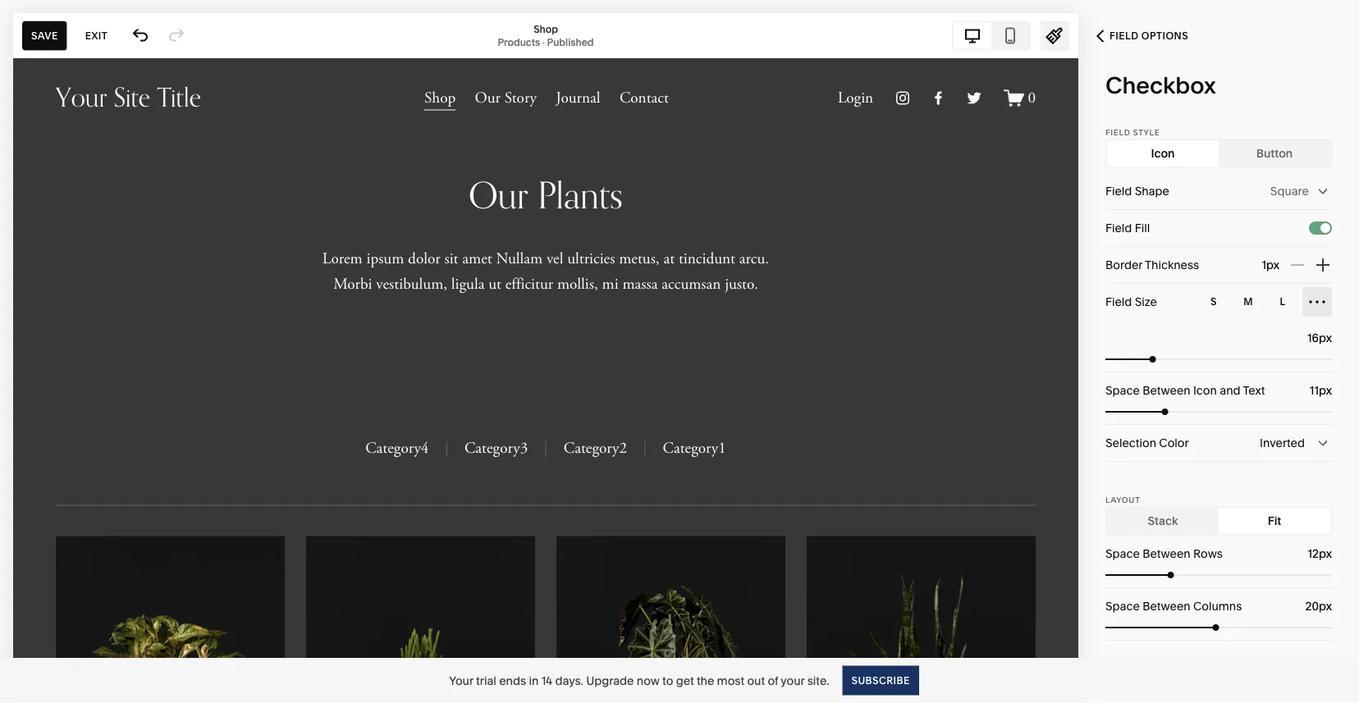 Task type: vqa. For each thing, say whether or not it's contained in the screenshot.
Space Between Icon and Text
yes



Task type: describe. For each thing, give the bounding box(es) containing it.
field for field fill
[[1106, 221, 1132, 235]]

field for field options
[[1110, 30, 1139, 42]]

m
[[1244, 296, 1254, 308]]

field style
[[1106, 127, 1160, 137]]

size
[[1135, 295, 1158, 309]]

14
[[542, 674, 553, 688]]

inverted
[[1260, 436, 1305, 450]]

space for space between icon and text
[[1106, 384, 1140, 398]]

space between rows
[[1106, 547, 1223, 561]]

space between icon and text
[[1106, 384, 1266, 398]]

option group containing s
[[1200, 287, 1333, 317]]

save button
[[22, 21, 67, 50]]

field options button
[[1079, 18, 1207, 54]]

style
[[1133, 127, 1160, 137]]

your
[[781, 674, 805, 688]]

rows
[[1194, 547, 1223, 561]]

upgrade
[[586, 674, 634, 688]]

field options
[[1110, 30, 1189, 42]]

l
[[1280, 296, 1286, 308]]

field for field size
[[1106, 295, 1132, 309]]

columns
[[1194, 600, 1243, 614]]

button
[[1257, 147, 1293, 161]]

most
[[717, 674, 745, 688]]

0 vertical spatial tab list
[[954, 23, 1030, 49]]

fill
[[1135, 221, 1150, 235]]

between for columns
[[1143, 600, 1191, 614]]

color
[[1160, 436, 1189, 450]]

save
[[31, 30, 58, 41]]

1 horizontal spatial icon
[[1194, 384, 1218, 398]]

·
[[543, 36, 545, 48]]

icon button
[[1108, 140, 1219, 167]]

fit button
[[1219, 508, 1331, 534]]

square
[[1271, 184, 1310, 198]]

days.
[[555, 674, 584, 688]]

s
[[1211, 296, 1218, 308]]

stack
[[1148, 514, 1179, 528]]

and
[[1220, 384, 1241, 398]]

selection
[[1106, 436, 1157, 450]]

to
[[663, 674, 673, 688]]

field for field style
[[1106, 127, 1131, 137]]

checkbox
[[1106, 71, 1216, 99]]



Task type: locate. For each thing, give the bounding box(es) containing it.
space down stack button
[[1106, 547, 1140, 561]]

tab list containing icon
[[1108, 140, 1331, 167]]

Border Thickness field
[[1226, 247, 1280, 283]]

3 between from the top
[[1143, 600, 1191, 614]]

0 vertical spatial space
[[1106, 384, 1140, 398]]

between
[[1143, 384, 1191, 398], [1143, 547, 1191, 561], [1143, 600, 1191, 614]]

between down 'stack'
[[1143, 547, 1191, 561]]

2 vertical spatial between
[[1143, 600, 1191, 614]]

get
[[676, 674, 694, 688]]

between left columns
[[1143, 600, 1191, 614]]

products
[[498, 36, 540, 48]]

fit
[[1268, 514, 1282, 528]]

icon
[[1151, 147, 1175, 161], [1194, 384, 1218, 398]]

subscribe button
[[843, 666, 919, 696]]

thickness
[[1145, 258, 1200, 272]]

2 vertical spatial tab list
[[1108, 508, 1331, 534]]

1 vertical spatial tab list
[[1108, 140, 1331, 167]]

3 space from the top
[[1106, 600, 1140, 614]]

button button
[[1219, 140, 1331, 167]]

None checkbox
[[1321, 223, 1331, 233]]

space
[[1106, 384, 1140, 398], [1106, 547, 1140, 561], [1106, 600, 1140, 614]]

published
[[547, 36, 594, 48]]

shop
[[534, 23, 558, 35]]

field left size
[[1106, 295, 1132, 309]]

your trial ends in 14 days. upgrade now to get the most out of your site.
[[449, 674, 830, 688]]

field size
[[1106, 295, 1158, 309]]

1 vertical spatial space
[[1106, 547, 1140, 561]]

field fill
[[1106, 221, 1150, 235]]

exit
[[85, 30, 108, 41]]

icon inside button
[[1151, 147, 1175, 161]]

in
[[529, 674, 539, 688]]

border thickness
[[1106, 258, 1200, 272]]

field left shape
[[1106, 184, 1132, 198]]

border
[[1106, 258, 1143, 272]]

stack button
[[1108, 508, 1219, 534]]

space up selection
[[1106, 384, 1140, 398]]

text
[[1243, 384, 1266, 398]]

tab list
[[954, 23, 1030, 49], [1108, 140, 1331, 167], [1108, 508, 1331, 534]]

1 vertical spatial between
[[1143, 547, 1191, 561]]

0 horizontal spatial icon
[[1151, 147, 1175, 161]]

icon left the and
[[1194, 384, 1218, 398]]

None field
[[1278, 329, 1333, 347], [1278, 382, 1333, 400], [1106, 425, 1333, 461], [1278, 545, 1333, 563], [1278, 598, 1333, 616], [1278, 329, 1333, 347], [1278, 382, 1333, 400], [1106, 425, 1333, 461], [1278, 545, 1333, 563], [1278, 598, 1333, 616]]

subscribe
[[852, 675, 910, 687]]

between for rows
[[1143, 547, 1191, 561]]

icon down style
[[1151, 147, 1175, 161]]

ends
[[499, 674, 526, 688]]

2 space from the top
[[1106, 547, 1140, 561]]

shape
[[1135, 184, 1170, 198]]

field left style
[[1106, 127, 1131, 137]]

of
[[768, 674, 779, 688]]

field shape
[[1106, 184, 1170, 198]]

between for icon
[[1143, 384, 1191, 398]]

your
[[449, 674, 474, 688]]

field left fill
[[1106, 221, 1132, 235]]

0 vertical spatial icon
[[1151, 147, 1175, 161]]

site.
[[808, 674, 830, 688]]

field left options
[[1110, 30, 1139, 42]]

2 between from the top
[[1143, 547, 1191, 561]]

space for space between rows
[[1106, 547, 1140, 561]]

out
[[747, 674, 765, 688]]

exit button
[[76, 21, 117, 50]]

tab list containing stack
[[1108, 508, 1331, 534]]

between up color
[[1143, 384, 1191, 398]]

1 vertical spatial icon
[[1194, 384, 1218, 398]]

space between columns
[[1106, 600, 1243, 614]]

space for space between columns
[[1106, 600, 1140, 614]]

trial
[[476, 674, 497, 688]]

field
[[1110, 30, 1139, 42], [1106, 127, 1131, 137], [1106, 184, 1132, 198], [1106, 221, 1132, 235], [1106, 295, 1132, 309]]

1 between from the top
[[1143, 384, 1191, 398]]

1 space from the top
[[1106, 384, 1140, 398]]

option group
[[1200, 287, 1333, 317]]

0 vertical spatial between
[[1143, 384, 1191, 398]]

field for field shape
[[1106, 184, 1132, 198]]

selection color
[[1106, 436, 1189, 450]]

layout
[[1106, 495, 1141, 505]]

shop products · published
[[498, 23, 594, 48]]

the
[[697, 674, 715, 688]]

space down space between rows on the right of the page
[[1106, 600, 1140, 614]]

2 vertical spatial space
[[1106, 600, 1140, 614]]

now
[[637, 674, 660, 688]]

field inside button
[[1110, 30, 1139, 42]]

None range field
[[1106, 356, 1333, 363], [1106, 409, 1333, 415], [1106, 572, 1333, 579], [1106, 625, 1333, 631], [1106, 356, 1333, 363], [1106, 409, 1333, 415], [1106, 572, 1333, 579], [1106, 625, 1333, 631]]

options
[[1142, 30, 1189, 42]]



